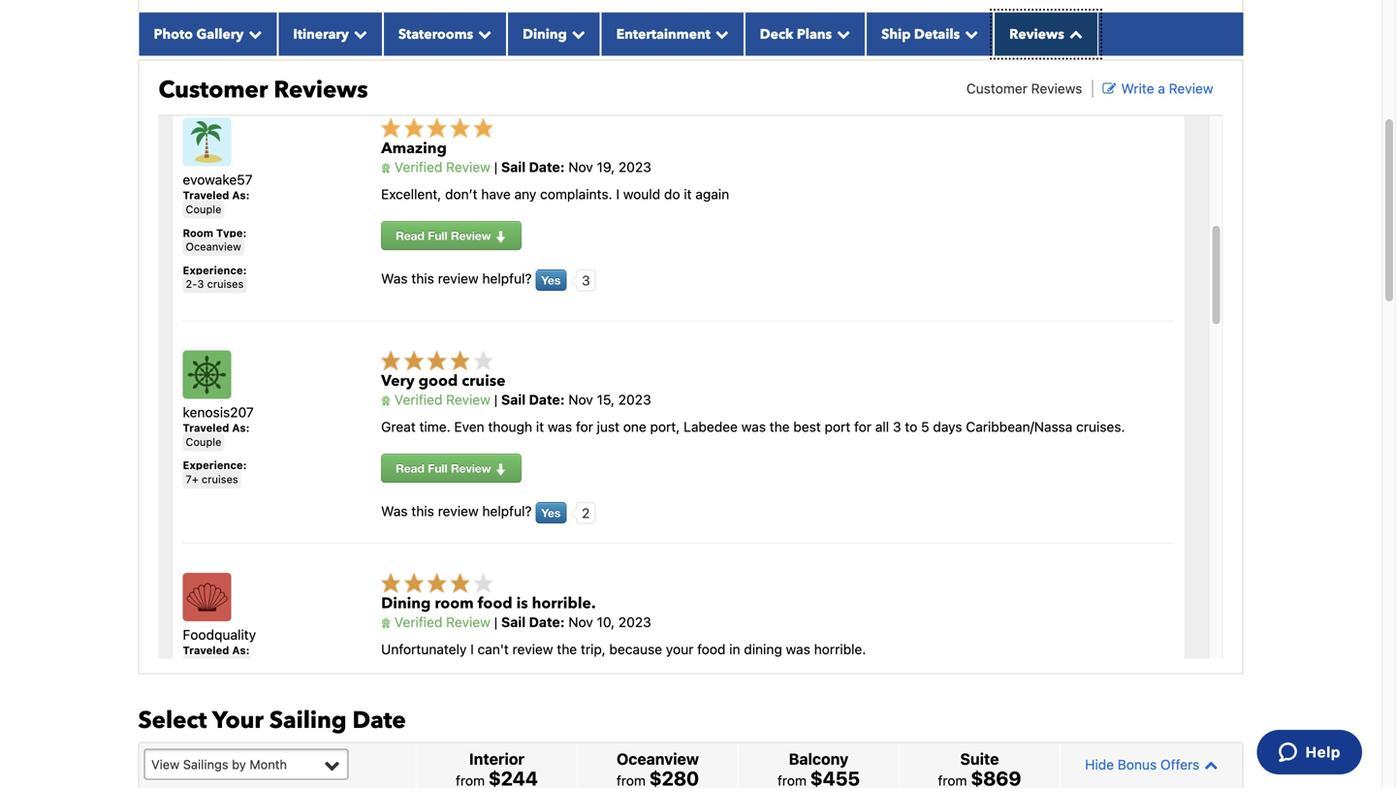 Task type: describe. For each thing, give the bounding box(es) containing it.
1 horizontal spatial horrible.
[[814, 642, 866, 658]]

don't
[[445, 186, 478, 202]]

review down don't
[[451, 229, 491, 242]]

to
[[905, 419, 918, 435]]

select your sailing date
[[138, 705, 406, 737]]

edit image
[[1103, 82, 1117, 95]]

date: for amazing
[[529, 159, 565, 175]]

review for very good cruise
[[438, 503, 479, 519]]

0 vertical spatial it
[[684, 186, 692, 202]]

dining room food is horrible.
[[381, 593, 596, 614]]

2-
[[186, 278, 197, 291]]

foodquality traveled as:
[[183, 627, 256, 657]]

good
[[419, 370, 458, 392]]

experience: for cruises
[[183, 459, 247, 472]]

chevron down image for dining
[[567, 27, 585, 41]]

staterooms button
[[383, 12, 507, 56]]

bonus
[[1118, 757, 1157, 773]]

by
[[232, 757, 246, 772]]

was this review helpful? yes for very good cruise
[[381, 503, 561, 520]]

2023 for dining room food is horrible.
[[619, 614, 651, 630]]

0 horizontal spatial customer reviews
[[159, 74, 368, 106]]

reviews left edit icon at the top right of the page
[[1031, 80, 1083, 96]]

yes for amazing
[[541, 274, 561, 287]]

nov for dining room food is horrible.
[[569, 614, 593, 630]]

traveled for foodquality
[[183, 645, 229, 657]]

helpful? for amazing
[[482, 271, 532, 287]]

15,
[[597, 392, 615, 408]]

chevron down image for itinerary
[[349, 27, 367, 41]]

dining for dining
[[523, 25, 567, 43]]

room type: oceanview
[[183, 227, 247, 253]]

| sail date: nov 19, 2023
[[491, 159, 652, 175]]

full for very good cruise
[[428, 462, 448, 475]]

deck plans button
[[745, 12, 866, 56]]

have
[[481, 186, 511, 202]]

traveled for kenosis207
[[183, 422, 229, 435]]

one
[[623, 419, 647, 435]]

is
[[516, 593, 528, 614]]

kenosis207
[[183, 404, 254, 420]]

select
[[138, 705, 207, 737]]

dining
[[744, 642, 782, 658]]

hide bonus offers
[[1085, 757, 1200, 773]]

your
[[212, 705, 264, 737]]

0 horizontal spatial the
[[557, 642, 577, 658]]

caribbean/nassa
[[966, 419, 1073, 435]]

would
[[623, 186, 661, 202]]

evowake57 traveled as: couple
[[183, 172, 253, 216]]

small verified icon image for amazing
[[381, 163, 391, 174]]

was for very good cruise
[[742, 419, 766, 435]]

view sailings by month link
[[144, 749, 349, 780]]

photo gallery button
[[138, 12, 278, 56]]

yes for very good cruise
[[541, 506, 561, 520]]

0 vertical spatial food
[[478, 593, 513, 614]]

verified for very good cruise
[[395, 392, 443, 408]]

though
[[488, 419, 532, 435]]

plans
[[797, 25, 832, 43]]

review up don't
[[446, 159, 491, 175]]

dining for dining room food is horrible.
[[381, 593, 431, 614]]

just
[[597, 419, 620, 435]]

cruise
[[462, 370, 506, 392]]

labedee
[[684, 419, 738, 435]]

entertainment
[[616, 25, 711, 43]]

5
[[921, 419, 930, 435]]

0 vertical spatial i
[[616, 186, 620, 202]]

| sail date: nov 15, 2023
[[491, 392, 651, 408]]

2023 for very good cruise
[[618, 392, 651, 408]]

chevron down image for entertainment
[[711, 27, 729, 41]]

small verified icon image for dining room food is horrible.
[[381, 619, 391, 629]]

unfortunately
[[381, 642, 467, 658]]

photo gallery
[[154, 25, 244, 43]]

trip,
[[581, 642, 606, 658]]

itinerary
[[293, 25, 349, 43]]

was for very good cruise
[[381, 503, 408, 519]]

yes button for very good cruise
[[536, 502, 567, 524]]

read for very good cruise
[[396, 462, 425, 475]]

gallery
[[196, 25, 244, 43]]

1 for from the left
[[576, 419, 593, 435]]

experience: for 3
[[183, 264, 247, 277]]

review for amazing
[[438, 271, 479, 287]]

chevron down image for photo gallery
[[244, 27, 262, 41]]

reviews down the itinerary
[[274, 74, 368, 106]]

1 horizontal spatial oceanview
[[617, 750, 699, 768]]

interior
[[469, 750, 525, 768]]

deck
[[760, 25, 794, 43]]

port
[[825, 419, 851, 435]]

chevron up image for reviews
[[1065, 27, 1083, 41]]

was for amazing
[[381, 271, 408, 287]]

sail for dining room food is horrible.
[[501, 614, 526, 630]]

sail for amazing
[[501, 159, 526, 175]]

dining button
[[507, 12, 601, 56]]

was for dining room food is horrible.
[[786, 642, 811, 658]]

ship details button
[[866, 12, 994, 56]]

0 horizontal spatial customer
[[159, 74, 268, 106]]

1 horizontal spatial customer reviews
[[967, 80, 1083, 96]]

reviews inside 'dropdown button'
[[1010, 25, 1065, 43]]

verified for amazing
[[395, 159, 443, 175]]

itinerary button
[[278, 12, 383, 56]]

small verified icon image for very good cruise
[[381, 396, 391, 406]]

as: for foodquality
[[232, 645, 250, 657]]

evowake57
[[183, 172, 253, 188]]

verified review link for very good cruise
[[381, 392, 491, 408]]

very good cruise
[[381, 370, 506, 392]]

customer reviews link
[[967, 80, 1083, 96]]

7+
[[186, 473, 199, 486]]

10,
[[597, 614, 615, 630]]

great time. even though it was for just one port, labedee was the best port for all 3 to 5 days caribbean/nassa cruises.
[[381, 419, 1125, 435]]

0 horizontal spatial was
[[548, 419, 572, 435]]

unfortunately i can't review the trip, because your food in dining was horrible.
[[381, 642, 866, 658]]

experience: 2-3 cruises
[[183, 264, 247, 291]]

best
[[794, 419, 821, 435]]

3 inside experience: 2-3 cruises
[[197, 278, 204, 291]]

cruises inside 'experience: 7+ cruises'
[[202, 473, 238, 486]]

19,
[[597, 159, 615, 175]]

again
[[696, 186, 729, 202]]

chevron down image for staterooms
[[473, 27, 492, 41]]

because
[[609, 642, 662, 658]]

reviews button
[[994, 12, 1099, 56]]

all
[[875, 419, 889, 435]]

as: for kenosis207
[[232, 422, 250, 435]]

room
[[435, 593, 474, 614]]

nov for very good cruise
[[569, 392, 593, 408]]

sailing
[[269, 705, 347, 737]]

sailings
[[183, 757, 228, 772]]

traveled for evowake57
[[183, 189, 229, 202]]

great
[[381, 419, 416, 435]]

type:
[[216, 227, 247, 239]]



Task type: locate. For each thing, give the bounding box(es) containing it.
photo
[[154, 25, 193, 43]]

chevron down image
[[349, 27, 367, 41], [711, 27, 729, 41], [832, 27, 851, 41]]

hide bonus offers link
[[1066, 748, 1238, 782]]

1 vertical spatial nov
[[569, 392, 593, 408]]

| up have
[[494, 159, 498, 175]]

1 vertical spatial verified review link
[[381, 392, 491, 408]]

1 vertical spatial this
[[411, 503, 434, 519]]

1 vertical spatial oceanview
[[617, 750, 699, 768]]

do
[[664, 186, 680, 202]]

traveled inside 'foodquality traveled as:'
[[183, 645, 229, 657]]

2023 for amazing
[[619, 159, 652, 175]]

date: up excellent, don't have any complaints. i would do it again
[[529, 159, 565, 175]]

3 date: from the top
[[529, 614, 565, 630]]

2 2023 from the top
[[618, 392, 651, 408]]

1 horizontal spatial the
[[770, 419, 790, 435]]

0 vertical spatial dining
[[523, 25, 567, 43]]

1 vertical spatial verified review
[[391, 392, 491, 408]]

was this review helpful? yes down don't
[[381, 271, 561, 287]]

dining inside dropdown button
[[523, 25, 567, 43]]

2 as: from the top
[[232, 422, 250, 435]]

read down excellent,
[[396, 229, 425, 242]]

2 sail from the top
[[501, 392, 526, 408]]

2 vertical spatial nov
[[569, 614, 593, 630]]

horrible. right dining
[[814, 642, 866, 658]]

1 vertical spatial yes
[[541, 506, 561, 520]]

small verified icon image up unfortunately
[[381, 619, 391, 629]]

1 small verified icon image from the top
[[381, 163, 391, 174]]

date: right is on the left bottom of page
[[529, 614, 565, 630]]

full down time.
[[428, 462, 448, 475]]

for
[[576, 419, 593, 435], [854, 419, 872, 435]]

customer reviews down reviews 'dropdown button'
[[967, 80, 1083, 96]]

0 vertical spatial helpful?
[[482, 271, 532, 287]]

sail up though
[[501, 392, 526, 408]]

1 vertical spatial read
[[396, 462, 425, 475]]

cruises.
[[1076, 419, 1125, 435]]

1 was this review helpful? yes from the top
[[381, 271, 561, 287]]

it right do
[[684, 186, 692, 202]]

3 verified review from the top
[[391, 614, 491, 630]]

a
[[1158, 80, 1166, 96]]

this for very good cruise
[[411, 503, 434, 519]]

food left is on the left bottom of page
[[478, 593, 513, 614]]

yes button left 2
[[536, 502, 567, 524]]

1 vertical spatial dining
[[381, 593, 431, 614]]

review up even
[[446, 392, 491, 408]]

0 vertical spatial yes button
[[536, 270, 567, 291]]

yes left 2
[[541, 506, 561, 520]]

2 vertical spatial traveled
[[183, 645, 229, 657]]

as: inside 'foodquality traveled as:'
[[232, 645, 250, 657]]

small verified icon image down amazing
[[381, 163, 391, 174]]

sail up any
[[501, 159, 526, 175]]

2 full from the top
[[428, 462, 448, 475]]

review
[[438, 271, 479, 287], [438, 503, 479, 519], [513, 642, 553, 658]]

2 small verified icon image from the top
[[381, 396, 391, 406]]

oceanview inside room type: oceanview
[[186, 241, 241, 253]]

1 horizontal spatial dining
[[523, 25, 567, 43]]

time.
[[419, 419, 451, 435]]

nov left 15,
[[569, 392, 593, 408]]

0 horizontal spatial for
[[576, 419, 593, 435]]

date: for very good cruise
[[529, 392, 565, 408]]

verified review link for dining room food is horrible.
[[381, 614, 491, 630]]

1 helpful? from the top
[[482, 271, 532, 287]]

this down time.
[[411, 503, 434, 519]]

chevron up image up customer reviews link
[[1065, 27, 1083, 41]]

foodquality image
[[183, 573, 231, 622]]

1 as: from the top
[[232, 189, 250, 202]]

nov left '19,'
[[569, 159, 593, 175]]

1 vertical spatial read full review
[[396, 462, 494, 475]]

port,
[[650, 419, 680, 435]]

1 was from the top
[[381, 271, 408, 287]]

2 experience: from the top
[[183, 459, 247, 472]]

0 vertical spatial verified review
[[391, 159, 491, 175]]

0 vertical spatial review
[[438, 271, 479, 287]]

small verified icon image
[[381, 163, 391, 174], [381, 396, 391, 406], [381, 619, 391, 629]]

verified review up don't
[[391, 159, 491, 175]]

helpful? down have
[[482, 271, 532, 287]]

full for amazing
[[428, 229, 448, 242]]

review right can't
[[513, 642, 553, 658]]

1 couple from the top
[[186, 203, 222, 216]]

1 vertical spatial horrible.
[[814, 642, 866, 658]]

0 vertical spatial small verified icon image
[[381, 163, 391, 174]]

sail for very good cruise
[[501, 392, 526, 408]]

verified up time.
[[395, 392, 443, 408]]

1 read from the top
[[396, 229, 425, 242]]

was down great
[[381, 503, 408, 519]]

balcony
[[789, 750, 849, 768]]

cruises right 2- at the left of the page
[[207, 278, 244, 291]]

full
[[428, 229, 448, 242], [428, 462, 448, 475]]

1 2023 from the top
[[619, 159, 652, 175]]

3 small verified icon image from the top
[[381, 619, 391, 629]]

chevron down image inside deck plans dropdown button
[[832, 27, 851, 41]]

1 vertical spatial full
[[428, 462, 448, 475]]

1 vertical spatial the
[[557, 642, 577, 658]]

suite
[[960, 750, 999, 768]]

amazing
[[381, 138, 447, 159]]

1 horizontal spatial i
[[616, 186, 620, 202]]

room
[[183, 227, 213, 239]]

chevron down image left deck
[[711, 27, 729, 41]]

review up can't
[[446, 614, 491, 630]]

2 verified review from the top
[[391, 392, 491, 408]]

1 vertical spatial traveled
[[183, 422, 229, 435]]

ship
[[882, 25, 911, 43]]

0 vertical spatial |
[[494, 159, 498, 175]]

read full review for amazing
[[396, 229, 494, 242]]

was
[[381, 271, 408, 287], [381, 503, 408, 519]]

1 vertical spatial |
[[494, 392, 498, 408]]

kenosis207 image
[[183, 351, 231, 399]]

3 sail from the top
[[501, 614, 526, 630]]

3 nov from the top
[[569, 614, 593, 630]]

verified review link up time.
[[381, 392, 491, 408]]

this for amazing
[[411, 271, 434, 287]]

chevron down image for deck plans
[[832, 27, 851, 41]]

couple for kenosis207
[[186, 436, 222, 448]]

any
[[514, 186, 537, 202]]

date: for dining room food is horrible.
[[529, 614, 565, 630]]

verified review for amazing
[[391, 159, 491, 175]]

food
[[478, 593, 513, 614], [697, 642, 726, 658]]

2 for from the left
[[854, 419, 872, 435]]

| for very good cruise
[[494, 392, 498, 408]]

chevron down image inside itinerary dropdown button
[[349, 27, 367, 41]]

3 as: from the top
[[232, 645, 250, 657]]

1 horizontal spatial customer
[[967, 80, 1028, 96]]

as: inside the kenosis207 traveled as: couple
[[232, 422, 250, 435]]

0 horizontal spatial food
[[478, 593, 513, 614]]

2 read from the top
[[396, 462, 425, 475]]

traveled
[[183, 189, 229, 202], [183, 422, 229, 435], [183, 645, 229, 657]]

2 verified review link from the top
[[381, 392, 491, 408]]

1 vertical spatial 2023
[[618, 392, 651, 408]]

2 read full review button from the top
[[381, 454, 522, 483]]

0 vertical spatial sail
[[501, 159, 526, 175]]

the left best
[[770, 419, 790, 435]]

as: down foodquality
[[232, 645, 250, 657]]

1 vertical spatial food
[[697, 642, 726, 658]]

verified for dining room food is horrible.
[[395, 614, 443, 630]]

1 vertical spatial small verified icon image
[[381, 396, 391, 406]]

for left just
[[576, 419, 593, 435]]

oceanview
[[186, 241, 241, 253], [617, 750, 699, 768]]

3 traveled from the top
[[183, 645, 229, 657]]

2 vertical spatial sail
[[501, 614, 526, 630]]

cruises right 7+ at left
[[202, 473, 238, 486]]

|
[[494, 159, 498, 175], [494, 392, 498, 408], [494, 614, 498, 630]]

2 horizontal spatial chevron down image
[[832, 27, 851, 41]]

2023 up "because"
[[619, 614, 651, 630]]

1 yes from the top
[[541, 274, 561, 287]]

0 vertical spatial read
[[396, 229, 425, 242]]

sail up can't
[[501, 614, 526, 630]]

chevron down image inside the staterooms dropdown button
[[473, 27, 492, 41]]

0 horizontal spatial oceanview
[[186, 241, 241, 253]]

| up can't
[[494, 614, 498, 630]]

2 vertical spatial verified
[[395, 614, 443, 630]]

verified up excellent,
[[395, 159, 443, 175]]

was
[[548, 419, 572, 435], [742, 419, 766, 435], [786, 642, 811, 658]]

read full review button for amazing
[[381, 221, 522, 250]]

chevron down image right ship
[[960, 27, 979, 41]]

days
[[933, 419, 962, 435]]

1 nov from the top
[[569, 159, 593, 175]]

chevron down image left ship
[[832, 27, 851, 41]]

experience: 7+ cruises
[[183, 459, 247, 486]]

date: up though
[[529, 392, 565, 408]]

0 vertical spatial read full review
[[396, 229, 494, 242]]

1 vertical spatial verified
[[395, 392, 443, 408]]

| sail date: nov 10, 2023
[[491, 614, 651, 630]]

read full review button down time.
[[381, 454, 522, 483]]

in
[[729, 642, 740, 658]]

chevron up image
[[1065, 27, 1083, 41], [1200, 758, 1218, 772]]

as: inside evowake57 traveled as: couple
[[232, 189, 250, 202]]

chevron down image
[[244, 27, 262, 41], [473, 27, 492, 41], [567, 27, 585, 41], [960, 27, 979, 41]]

was this review helpful? yes for amazing
[[381, 271, 561, 287]]

small verified icon image down "very"
[[381, 396, 391, 406]]

experience: up 7+ at left
[[183, 459, 247, 472]]

read full review button for very good cruise
[[381, 454, 522, 483]]

details
[[914, 25, 960, 43]]

chevron down image left dining dropdown button
[[473, 27, 492, 41]]

review down don't
[[438, 271, 479, 287]]

write a review link
[[1103, 80, 1214, 96]]

0 vertical spatial traveled
[[183, 189, 229, 202]]

2 read full review from the top
[[396, 462, 494, 475]]

0 vertical spatial as:
[[232, 189, 250, 202]]

as: for evowake57
[[232, 189, 250, 202]]

2 helpful? from the top
[[482, 503, 532, 519]]

verified review up time.
[[391, 392, 491, 408]]

2 vertical spatial verified review link
[[381, 614, 491, 630]]

1 chevron down image from the left
[[244, 27, 262, 41]]

4 chevron down image from the left
[[960, 27, 979, 41]]

verified review for very good cruise
[[391, 392, 491, 408]]

1 vertical spatial was
[[381, 503, 408, 519]]

3 left to
[[893, 419, 901, 435]]

0 vertical spatial full
[[428, 229, 448, 242]]

traveled inside evowake57 traveled as: couple
[[183, 189, 229, 202]]

1 | from the top
[[494, 159, 498, 175]]

2 yes button from the top
[[536, 502, 567, 524]]

3 | from the top
[[494, 614, 498, 630]]

chevron up image inside hide bonus offers link
[[1200, 758, 1218, 772]]

| for dining room food is horrible.
[[494, 614, 498, 630]]

2 vertical spatial |
[[494, 614, 498, 630]]

2 was from the top
[[381, 503, 408, 519]]

read
[[396, 229, 425, 242], [396, 462, 425, 475]]

verified review link up excellent,
[[381, 159, 491, 175]]

sail
[[501, 159, 526, 175], [501, 392, 526, 408], [501, 614, 526, 630]]

3 2023 from the top
[[619, 614, 651, 630]]

0 vertical spatial horrible.
[[532, 593, 596, 614]]

2 verified from the top
[[395, 392, 443, 408]]

1 vertical spatial read full review button
[[381, 454, 522, 483]]

traveled inside the kenosis207 traveled as: couple
[[183, 422, 229, 435]]

0 vertical spatial oceanview
[[186, 241, 241, 253]]

| up though
[[494, 392, 498, 408]]

2023 up the would
[[619, 159, 652, 175]]

read full review for very good cruise
[[396, 462, 494, 475]]

was down excellent,
[[381, 271, 408, 287]]

1 traveled from the top
[[183, 189, 229, 202]]

review down even
[[451, 462, 491, 475]]

cruises inside experience: 2-3 cruises
[[207, 278, 244, 291]]

1 vertical spatial helpful?
[[482, 503, 532, 519]]

excellent,
[[381, 186, 441, 202]]

0 horizontal spatial chevron down image
[[349, 27, 367, 41]]

hide
[[1085, 757, 1114, 773]]

can't
[[478, 642, 509, 658]]

for left 'all'
[[854, 419, 872, 435]]

yes
[[541, 274, 561, 287], [541, 506, 561, 520]]

chevron down image inside ship details dropdown button
[[960, 27, 979, 41]]

chevron up image inside reviews 'dropdown button'
[[1065, 27, 1083, 41]]

1 this from the top
[[411, 271, 434, 287]]

2 vertical spatial review
[[513, 642, 553, 658]]

yes down excellent, don't have any complaints. i would do it again
[[541, 274, 561, 287]]

very
[[381, 370, 415, 392]]

main content
[[128, 0, 1253, 788]]

as: down kenosis207 on the bottom left of page
[[232, 422, 250, 435]]

verified review link for amazing
[[381, 159, 491, 175]]

0 vertical spatial 2023
[[619, 159, 652, 175]]

3
[[582, 273, 590, 289], [197, 278, 204, 291], [893, 419, 901, 435]]

0 vertical spatial couple
[[186, 203, 222, 216]]

couple for evowake57
[[186, 203, 222, 216]]

0 horizontal spatial horrible.
[[532, 593, 596, 614]]

2 traveled from the top
[[183, 422, 229, 435]]

1 vertical spatial date:
[[529, 392, 565, 408]]

chevron up image right bonus
[[1200, 758, 1218, 772]]

this down excellent,
[[411, 271, 434, 287]]

was this review helpful? yes
[[381, 271, 561, 287], [381, 503, 561, 520]]

2 was this review helpful? yes from the top
[[381, 503, 561, 520]]

review right a
[[1169, 80, 1214, 96]]

entertainment button
[[601, 12, 745, 56]]

1 vertical spatial as:
[[232, 422, 250, 435]]

view sailings by month
[[151, 757, 287, 772]]

yes button
[[536, 270, 567, 291], [536, 502, 567, 524]]

was right labedee
[[742, 419, 766, 435]]

traveled down evowake57
[[183, 189, 229, 202]]

read down great
[[396, 462, 425, 475]]

staterooms
[[398, 25, 473, 43]]

1 horizontal spatial was
[[742, 419, 766, 435]]

0 vertical spatial date:
[[529, 159, 565, 175]]

2 vertical spatial 2023
[[619, 614, 651, 630]]

horrible.
[[532, 593, 596, 614], [814, 642, 866, 658]]

0 vertical spatial nov
[[569, 159, 593, 175]]

read full review down don't
[[396, 229, 494, 242]]

horrible. right is on the left bottom of page
[[532, 593, 596, 614]]

0 horizontal spatial it
[[536, 419, 544, 435]]

write a review
[[1121, 80, 1214, 96]]

1 date: from the top
[[529, 159, 565, 175]]

couple
[[186, 203, 222, 216], [186, 436, 222, 448]]

0 horizontal spatial i
[[470, 642, 474, 658]]

excellent, don't have any complaints. i would do it again
[[381, 186, 729, 202]]

customer up evowake57 image
[[159, 74, 268, 106]]

review down even
[[438, 503, 479, 519]]

2 | from the top
[[494, 392, 498, 408]]

write
[[1121, 80, 1155, 96]]

chevron down image for ship details
[[960, 27, 979, 41]]

verified
[[395, 159, 443, 175], [395, 392, 443, 408], [395, 614, 443, 630]]

complaints.
[[540, 186, 612, 202]]

review
[[1169, 80, 1214, 96], [446, 159, 491, 175], [451, 229, 491, 242], [446, 392, 491, 408], [451, 462, 491, 475], [446, 614, 491, 630]]

2 chevron down image from the left
[[473, 27, 492, 41]]

1 read full review from the top
[[396, 229, 494, 242]]

evowake57 image
[[183, 118, 231, 166]]

even
[[454, 419, 485, 435]]

month
[[250, 757, 287, 772]]

2 horizontal spatial 3
[[893, 419, 901, 435]]

0 vertical spatial read full review button
[[381, 221, 522, 250]]

1 chevron down image from the left
[[349, 27, 367, 41]]

2 vertical spatial small verified icon image
[[381, 619, 391, 629]]

view
[[151, 757, 180, 772]]

1 vertical spatial cruises
[[202, 473, 238, 486]]

traveled down kenosis207 on the bottom left of page
[[183, 422, 229, 435]]

1 experience: from the top
[[183, 264, 247, 277]]

1 verified review link from the top
[[381, 159, 491, 175]]

main content containing customer reviews
[[128, 0, 1253, 788]]

| for amazing
[[494, 159, 498, 175]]

couple inside the kenosis207 traveled as: couple
[[186, 436, 222, 448]]

0 horizontal spatial chevron up image
[[1065, 27, 1083, 41]]

2 this from the top
[[411, 503, 434, 519]]

1 sail from the top
[[501, 159, 526, 175]]

chevron down image inside entertainment dropdown button
[[711, 27, 729, 41]]

verified review up unfortunately
[[391, 614, 491, 630]]

kenosis207 traveled as: couple
[[183, 404, 254, 448]]

yes button for amazing
[[536, 270, 567, 291]]

1 verified from the top
[[395, 159, 443, 175]]

helpful? for very good cruise
[[482, 503, 532, 519]]

i
[[616, 186, 620, 202], [470, 642, 474, 658]]

0 vertical spatial cruises
[[207, 278, 244, 291]]

3 chevron down image from the left
[[832, 27, 851, 41]]

2 couple from the top
[[186, 436, 222, 448]]

chevron down image left entertainment
[[567, 27, 585, 41]]

2 chevron down image from the left
[[711, 27, 729, 41]]

2 vertical spatial verified review
[[391, 614, 491, 630]]

1 yes button from the top
[[536, 270, 567, 291]]

1 full from the top
[[428, 229, 448, 242]]

full down don't
[[428, 229, 448, 242]]

verified review for dining room food is horrible.
[[391, 614, 491, 630]]

it
[[684, 186, 692, 202], [536, 419, 544, 435]]

read for amazing
[[396, 229, 425, 242]]

1 horizontal spatial 3
[[582, 273, 590, 289]]

offers
[[1161, 757, 1200, 773]]

customer down reviews 'dropdown button'
[[967, 80, 1028, 96]]

3 verified from the top
[[395, 614, 443, 630]]

i left the would
[[616, 186, 620, 202]]

read full review down time.
[[396, 462, 494, 475]]

1 horizontal spatial chevron down image
[[711, 27, 729, 41]]

1 vertical spatial couple
[[186, 436, 222, 448]]

2 date: from the top
[[529, 392, 565, 408]]

your
[[666, 642, 694, 658]]

2 nov from the top
[[569, 392, 593, 408]]

0 vertical spatial yes
[[541, 274, 561, 287]]

0 horizontal spatial 3
[[197, 278, 204, 291]]

food left the in
[[697, 642, 726, 658]]

0 vertical spatial verified review link
[[381, 159, 491, 175]]

chevron up image for hide bonus offers
[[1200, 758, 1218, 772]]

nov for amazing
[[569, 159, 593, 175]]

3 down room type: oceanview
[[197, 278, 204, 291]]

1 horizontal spatial it
[[684, 186, 692, 202]]

reviews up customer reviews link
[[1010, 25, 1065, 43]]

0 vertical spatial was
[[381, 271, 408, 287]]

1 vertical spatial it
[[536, 419, 544, 435]]

2023 up one
[[618, 392, 651, 408]]

date
[[353, 705, 406, 737]]

3 down 'complaints.'
[[582, 273, 590, 289]]

customer reviews down gallery
[[159, 74, 368, 106]]

3 chevron down image from the left
[[567, 27, 585, 41]]

0 horizontal spatial dining
[[381, 593, 431, 614]]

2
[[582, 505, 590, 521]]

0 vertical spatial experience:
[[183, 264, 247, 277]]

couple up 'experience: 7+ cruises'
[[186, 436, 222, 448]]

chevron down image inside photo gallery dropdown button
[[244, 27, 262, 41]]

chevron down image left the itinerary
[[244, 27, 262, 41]]

ship details
[[882, 25, 960, 43]]

was this review helpful? yes down even
[[381, 503, 561, 520]]

1 horizontal spatial for
[[854, 419, 872, 435]]

1 verified review from the top
[[391, 159, 491, 175]]

0 vertical spatial chevron up image
[[1065, 27, 1083, 41]]

3 verified review link from the top
[[381, 614, 491, 630]]

it right though
[[536, 419, 544, 435]]

experience:
[[183, 264, 247, 277], [183, 459, 247, 472]]

verified up unfortunately
[[395, 614, 443, 630]]

1 horizontal spatial food
[[697, 642, 726, 658]]

was right dining
[[786, 642, 811, 658]]

deck plans
[[760, 25, 832, 43]]

2 yes from the top
[[541, 506, 561, 520]]

foodquality
[[183, 627, 256, 643]]

0 vertical spatial was this review helpful? yes
[[381, 271, 561, 287]]

couple inside evowake57 traveled as: couple
[[186, 203, 222, 216]]

experience: up 2- at the left of the page
[[183, 264, 247, 277]]

1 vertical spatial yes button
[[536, 502, 567, 524]]

helpful?
[[482, 271, 532, 287], [482, 503, 532, 519]]

2 vertical spatial date:
[[529, 614, 565, 630]]

date:
[[529, 159, 565, 175], [529, 392, 565, 408], [529, 614, 565, 630]]

read full review button down don't
[[381, 221, 522, 250]]

yes button down excellent, don't have any complaints. i would do it again
[[536, 270, 567, 291]]

verified review link up unfortunately
[[381, 614, 491, 630]]

the left the trip,
[[557, 642, 577, 658]]

1 read full review button from the top
[[381, 221, 522, 250]]

as: down evowake57
[[232, 189, 250, 202]]

couple up room
[[186, 203, 222, 216]]

0 vertical spatial the
[[770, 419, 790, 435]]

0 vertical spatial this
[[411, 271, 434, 287]]

helpful? left 2
[[482, 503, 532, 519]]

chevron down image inside dining dropdown button
[[567, 27, 585, 41]]

verified review link
[[381, 159, 491, 175], [381, 392, 491, 408], [381, 614, 491, 630]]

nov left the 10,
[[569, 614, 593, 630]]

i left can't
[[470, 642, 474, 658]]

chevron down image left staterooms
[[349, 27, 367, 41]]

1 vertical spatial review
[[438, 503, 479, 519]]



Task type: vqa. For each thing, say whether or not it's contained in the screenshot.
Roatan
no



